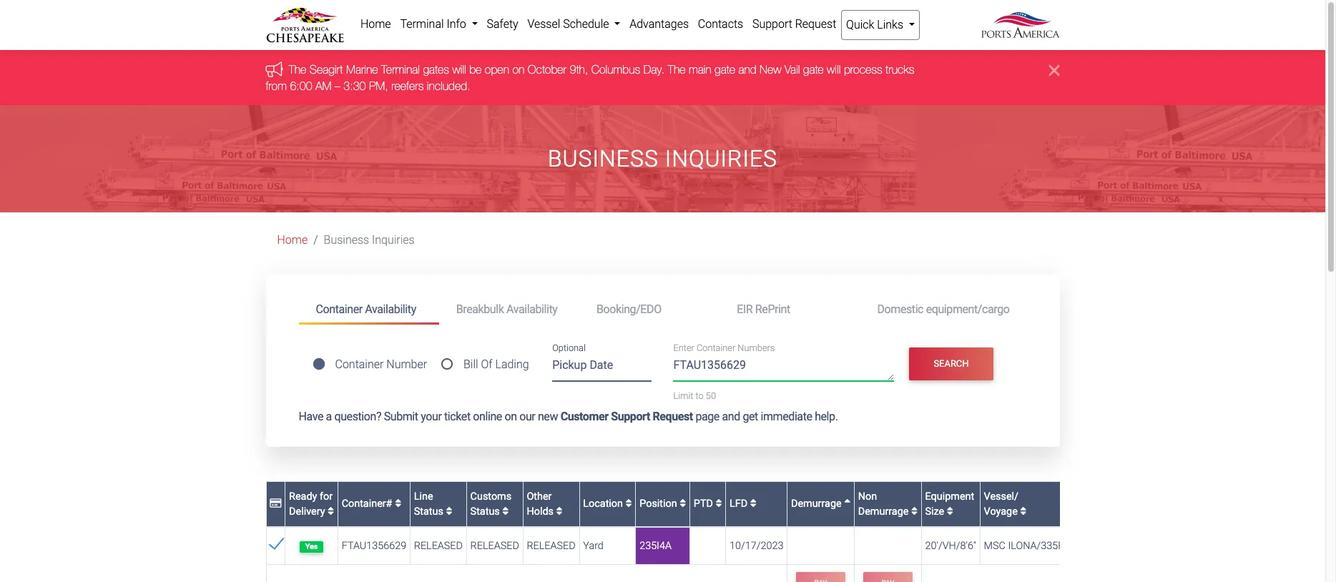 Task type: vqa. For each thing, say whether or not it's contained in the screenshot.


Task type: locate. For each thing, give the bounding box(es) containing it.
2 will from the left
[[827, 63, 841, 76]]

terminal up reefers
[[381, 63, 420, 76]]

container for container availability
[[316, 302, 363, 316]]

container left number at the left
[[335, 358, 384, 371]]

availability
[[365, 302, 416, 316], [506, 302, 558, 316]]

1 horizontal spatial support
[[752, 17, 792, 31]]

ilona/335r
[[1008, 540, 1065, 552]]

limit
[[673, 390, 693, 401]]

other holds
[[527, 490, 556, 518]]

msc ilona/335r
[[984, 540, 1065, 552]]

equipment size
[[925, 490, 974, 518]]

lading
[[495, 358, 529, 371]]

vessel
[[528, 17, 560, 31]]

sort image right holds
[[556, 507, 563, 517]]

support right customer
[[611, 410, 650, 423]]

1 horizontal spatial request
[[795, 17, 836, 31]]

status
[[414, 506, 443, 518], [470, 506, 500, 518]]

sort image left size
[[911, 507, 918, 517]]

1 availability from the left
[[365, 302, 416, 316]]

the right day.
[[668, 63, 686, 76]]

inquiries
[[665, 145, 778, 172], [372, 233, 415, 247]]

the seagirt marine terminal gates will be open on october 9th, columbus day. the main gate and new vail gate will process trucks from 6:00 am – 3:30 pm, reefers included. link
[[266, 63, 914, 92]]

sort image left position
[[626, 499, 632, 509]]

will left be
[[452, 63, 466, 76]]

reprint
[[755, 302, 790, 316]]

sort image
[[395, 499, 401, 509], [626, 499, 632, 509], [680, 499, 686, 509], [716, 499, 722, 509], [750, 499, 757, 509], [556, 507, 563, 517], [911, 507, 918, 517], [1020, 507, 1027, 517]]

1 status from the left
[[414, 506, 443, 518]]

links
[[877, 18, 903, 31]]

on right open
[[512, 63, 525, 76]]

0 vertical spatial home
[[360, 17, 391, 31]]

1 horizontal spatial will
[[827, 63, 841, 76]]

0 horizontal spatial business inquiries
[[324, 233, 415, 247]]

0 vertical spatial home link
[[356, 10, 396, 39]]

container inside container availability link
[[316, 302, 363, 316]]

october
[[528, 63, 567, 76]]

1 horizontal spatial inquiries
[[665, 145, 778, 172]]

lfd link
[[730, 498, 757, 510]]

0 vertical spatial support
[[752, 17, 792, 31]]

0 vertical spatial terminal
[[400, 17, 444, 31]]

sort image left ptd
[[680, 499, 686, 509]]

gate
[[715, 63, 735, 76], [803, 63, 824, 76]]

equipment/cargo
[[926, 302, 1010, 316]]

to
[[696, 390, 704, 401]]

2 released from the left
[[470, 540, 519, 552]]

safety link
[[482, 10, 523, 39]]

3:30
[[344, 79, 366, 92]]

1 horizontal spatial business inquiries
[[548, 145, 778, 172]]

delivery
[[289, 506, 325, 518]]

1 horizontal spatial released
[[470, 540, 519, 552]]

be
[[469, 63, 482, 76]]

1 vertical spatial and
[[722, 410, 740, 423]]

business inquiries
[[548, 145, 778, 172], [324, 233, 415, 247]]

our
[[519, 410, 535, 423]]

marine
[[346, 63, 378, 76]]

booking/edo
[[597, 302, 662, 316]]

sort image
[[328, 507, 334, 517], [446, 507, 452, 517], [502, 507, 509, 517], [947, 507, 953, 517]]

container up container number
[[316, 302, 363, 316]]

main
[[689, 63, 712, 76]]

0 horizontal spatial home link
[[277, 233, 308, 247]]

ftau1356629
[[342, 540, 406, 552]]

on
[[512, 63, 525, 76], [505, 410, 517, 423]]

container availability
[[316, 302, 416, 316]]

1 horizontal spatial the
[[668, 63, 686, 76]]

business
[[548, 145, 659, 172], [324, 233, 369, 247]]

1 vertical spatial home
[[277, 233, 308, 247]]

support up new on the right of page
[[752, 17, 792, 31]]

0 horizontal spatial support
[[611, 410, 650, 423]]

6:00
[[290, 79, 312, 92]]

sort image up 10/17/2023
[[750, 499, 757, 509]]

sort image for ready for delivery
[[328, 507, 334, 517]]

and left get at bottom
[[722, 410, 740, 423]]

sort image inside the container# link
[[395, 499, 401, 509]]

customs status
[[470, 490, 512, 518]]

1 sort image from the left
[[328, 507, 334, 517]]

2 vertical spatial container
[[335, 358, 384, 371]]

1 horizontal spatial home link
[[356, 10, 396, 39]]

container availability link
[[299, 296, 439, 325]]

status down 'line'
[[414, 506, 443, 518]]

0 vertical spatial on
[[512, 63, 525, 76]]

gate right main
[[715, 63, 735, 76]]

open
[[485, 63, 509, 76]]

breakbulk
[[456, 302, 504, 316]]

and left new on the right of page
[[738, 63, 757, 76]]

1 horizontal spatial business
[[548, 145, 659, 172]]

container
[[316, 302, 363, 316], [697, 343, 736, 354], [335, 358, 384, 371]]

search button
[[909, 348, 993, 381]]

sort image right voyage
[[1020, 507, 1027, 517]]

1 vertical spatial support
[[611, 410, 650, 423]]

–
[[335, 79, 340, 92]]

1 vertical spatial inquiries
[[372, 233, 415, 247]]

sort image left lfd
[[716, 499, 722, 509]]

booking/edo link
[[579, 296, 720, 323]]

container#
[[342, 498, 395, 510]]

1 horizontal spatial status
[[470, 506, 500, 518]]

0 horizontal spatial demurrage
[[791, 498, 844, 510]]

sort image left customs status
[[446, 507, 452, 517]]

0 horizontal spatial availability
[[365, 302, 416, 316]]

1 vertical spatial business
[[324, 233, 369, 247]]

breakbulk availability link
[[439, 296, 579, 323]]

0 horizontal spatial status
[[414, 506, 443, 518]]

4 sort image from the left
[[947, 507, 953, 517]]

availability right breakbulk
[[506, 302, 558, 316]]

sort image inside position link
[[680, 499, 686, 509]]

customs
[[470, 490, 512, 503]]

1 horizontal spatial demurrage
[[858, 506, 909, 518]]

gate right vail
[[803, 63, 824, 76]]

have a question? submit your ticket online on our new customer support request page and get immediate help.
[[299, 410, 838, 423]]

yard
[[583, 540, 604, 552]]

request left quick
[[795, 17, 836, 31]]

on left our
[[505, 410, 517, 423]]

location
[[583, 498, 626, 510]]

terminal left 'info'
[[400, 17, 444, 31]]

non demurrage
[[858, 490, 911, 518]]

will left 'process'
[[827, 63, 841, 76]]

3 sort image from the left
[[502, 507, 509, 517]]

ptd link
[[694, 498, 722, 510]]

status for line
[[414, 506, 443, 518]]

sort image left 'line'
[[395, 499, 401, 509]]

sort image for equipment size
[[947, 507, 953, 517]]

1 horizontal spatial availability
[[506, 302, 558, 316]]

numbers
[[738, 343, 775, 354]]

released down line status at the left bottom of page
[[414, 540, 463, 552]]

position link
[[640, 498, 686, 510]]

1 vertical spatial container
[[697, 343, 736, 354]]

2 gate from the left
[[803, 63, 824, 76]]

2 sort image from the left
[[446, 507, 452, 517]]

0 horizontal spatial the
[[289, 63, 306, 76]]

0 vertical spatial container
[[316, 302, 363, 316]]

availability up container number
[[365, 302, 416, 316]]

breakbulk availability
[[456, 302, 558, 316]]

released down holds
[[527, 540, 576, 552]]

eir reprint link
[[720, 296, 860, 323]]

0 horizontal spatial will
[[452, 63, 466, 76]]

terminal
[[400, 17, 444, 31], [381, 63, 420, 76]]

for
[[320, 490, 333, 503]]

status inside customs status
[[470, 506, 500, 518]]

released
[[414, 540, 463, 552], [470, 540, 519, 552], [527, 540, 576, 552]]

ptd
[[694, 498, 716, 510]]

domestic equipment/cargo link
[[860, 296, 1027, 323]]

sort up image
[[844, 499, 851, 509]]

status inside line status
[[414, 506, 443, 518]]

and
[[738, 63, 757, 76], [722, 410, 740, 423]]

the
[[289, 63, 306, 76], [668, 63, 686, 76]]

request down limit in the right of the page
[[653, 410, 693, 423]]

the up 6:00
[[289, 63, 306, 76]]

2 horizontal spatial released
[[527, 540, 576, 552]]

yes
[[305, 542, 318, 551]]

the seagirt marine terminal gates will be open on october 9th, columbus day. the main gate and new vail gate will process trucks from 6:00 am – 3:30 pm, reefers included.
[[266, 63, 914, 92]]

1 vertical spatial home link
[[277, 233, 308, 247]]

2 status from the left
[[470, 506, 500, 518]]

sort image down the 'for'
[[328, 507, 334, 517]]

sort image down equipment at the right of the page
[[947, 507, 953, 517]]

1 horizontal spatial gate
[[803, 63, 824, 76]]

container for container number
[[335, 358, 384, 371]]

2 availability from the left
[[506, 302, 558, 316]]

0 horizontal spatial released
[[414, 540, 463, 552]]

0 horizontal spatial gate
[[715, 63, 735, 76]]

eir reprint
[[737, 302, 790, 316]]

1 vertical spatial terminal
[[381, 63, 420, 76]]

sort image down customs
[[502, 507, 509, 517]]

domestic equipment/cargo
[[877, 302, 1010, 316]]

schedule
[[563, 17, 609, 31]]

home
[[360, 17, 391, 31], [277, 233, 308, 247]]

home link
[[356, 10, 396, 39], [277, 233, 308, 247]]

released down customs status
[[470, 540, 519, 552]]

0 horizontal spatial business
[[324, 233, 369, 247]]

0 vertical spatial and
[[738, 63, 757, 76]]

demurrage left "non"
[[791, 498, 844, 510]]

status down customs
[[470, 506, 500, 518]]

20'/vh/8'6"
[[925, 540, 976, 552]]

a
[[326, 410, 332, 423]]

vessel schedule
[[528, 17, 612, 31]]

demurrage down "non"
[[858, 506, 909, 518]]

container right enter
[[697, 343, 736, 354]]

sort image inside ptd link
[[716, 499, 722, 509]]

0 vertical spatial business inquiries
[[548, 145, 778, 172]]

support request
[[752, 17, 836, 31]]

1 vertical spatial business inquiries
[[324, 233, 415, 247]]

1 vertical spatial request
[[653, 410, 693, 423]]



Task type: describe. For each thing, give the bounding box(es) containing it.
on inside "the seagirt marine terminal gates will be open on october 9th, columbus day. the main gate and new vail gate will process trucks from 6:00 am – 3:30 pm, reefers included."
[[512, 63, 525, 76]]

1 vertical spatial on
[[505, 410, 517, 423]]

process
[[844, 63, 882, 76]]

ready for delivery
[[289, 490, 333, 518]]

close image
[[1049, 62, 1060, 79]]

3 released from the left
[[527, 540, 576, 552]]

safety
[[487, 17, 518, 31]]

credit card image
[[270, 499, 281, 509]]

Enter Container Numbers text field
[[673, 357, 894, 381]]

status for customs
[[470, 506, 500, 518]]

non
[[858, 490, 877, 503]]

and inside "the seagirt marine terminal gates will be open on october 9th, columbus day. the main gate and new vail gate will process trucks from 6:00 am – 3:30 pm, reefers included."
[[738, 63, 757, 76]]

support request link
[[748, 10, 841, 39]]

availability for breakbulk availability
[[506, 302, 558, 316]]

size
[[925, 506, 944, 518]]

limit to 50
[[673, 390, 716, 401]]

am
[[315, 79, 331, 92]]

sort image for customs status
[[502, 507, 509, 517]]

have
[[299, 410, 323, 423]]

ticket
[[444, 410, 471, 423]]

your
[[421, 410, 442, 423]]

get
[[743, 410, 758, 423]]

optional
[[552, 343, 586, 354]]

sort image inside "location" link
[[626, 499, 632, 509]]

of
[[481, 358, 493, 371]]

bill of lading
[[464, 358, 529, 371]]

lfd
[[730, 498, 750, 510]]

gates
[[423, 63, 449, 76]]

contacts link
[[693, 10, 748, 39]]

page
[[696, 410, 720, 423]]

info
[[447, 17, 466, 31]]

50
[[706, 390, 716, 401]]

pm,
[[369, 79, 388, 92]]

advantages link
[[625, 10, 693, 39]]

enter container numbers
[[673, 343, 775, 354]]

seagirt
[[310, 63, 343, 76]]

equipment
[[925, 490, 974, 503]]

msc
[[984, 540, 1006, 552]]

location link
[[583, 498, 632, 510]]

position
[[640, 498, 680, 510]]

immediate
[[761, 410, 812, 423]]

235i4a
[[640, 540, 672, 552]]

line
[[414, 490, 433, 503]]

bullhorn image
[[266, 61, 289, 77]]

1 released from the left
[[414, 540, 463, 552]]

other
[[527, 490, 552, 503]]

domestic
[[877, 302, 924, 316]]

container# link
[[342, 498, 401, 510]]

1 will from the left
[[452, 63, 466, 76]]

customer
[[561, 410, 609, 423]]

vessel schedule link
[[523, 10, 625, 39]]

number
[[386, 358, 427, 371]]

0 vertical spatial business
[[548, 145, 659, 172]]

bill
[[464, 358, 478, 371]]

0 horizontal spatial home
[[277, 233, 308, 247]]

included.
[[427, 79, 470, 92]]

from
[[266, 79, 287, 92]]

1 horizontal spatial home
[[360, 17, 391, 31]]

quick links
[[846, 18, 906, 31]]

9th,
[[570, 63, 588, 76]]

Optional text field
[[552, 353, 652, 382]]

demurrage link
[[791, 498, 851, 510]]

submit
[[384, 410, 418, 423]]

demurrage inside non demurrage
[[858, 506, 909, 518]]

10/17/2023
[[730, 540, 784, 552]]

day.
[[644, 63, 665, 76]]

vail
[[785, 63, 800, 76]]

search
[[934, 359, 969, 369]]

availability for container availability
[[365, 302, 416, 316]]

0 horizontal spatial inquiries
[[372, 233, 415, 247]]

columbus
[[591, 63, 640, 76]]

1 gate from the left
[[715, 63, 735, 76]]

trucks
[[886, 63, 914, 76]]

terminal info link
[[396, 10, 482, 39]]

0 horizontal spatial request
[[653, 410, 693, 423]]

0 vertical spatial inquiries
[[665, 145, 778, 172]]

voyage
[[984, 506, 1018, 518]]

line status
[[414, 490, 446, 518]]

holds
[[527, 506, 554, 518]]

sort image for line status
[[446, 507, 452, 517]]

terminal inside "the seagirt marine terminal gates will be open on october 9th, columbus day. the main gate and new vail gate will process trucks from 6:00 am – 3:30 pm, reefers included."
[[381, 63, 420, 76]]

0 vertical spatial request
[[795, 17, 836, 31]]

customer support request link
[[561, 410, 693, 423]]

new
[[538, 410, 558, 423]]

vessel/ voyage
[[984, 490, 1020, 518]]

contacts
[[698, 17, 743, 31]]

vessel/
[[984, 490, 1019, 503]]

question?
[[334, 410, 381, 423]]

1 the from the left
[[289, 63, 306, 76]]

quick links link
[[841, 10, 920, 40]]

2 the from the left
[[668, 63, 686, 76]]

sort image inside lfd link
[[750, 499, 757, 509]]

reefers
[[391, 79, 424, 92]]

ready
[[289, 490, 317, 503]]

the seagirt marine terminal gates will be open on october 9th, columbus day. the main gate and new vail gate will process trucks from 6:00 am – 3:30 pm, reefers included. alert
[[0, 50, 1326, 105]]

help.
[[815, 410, 838, 423]]

advantages
[[630, 17, 689, 31]]



